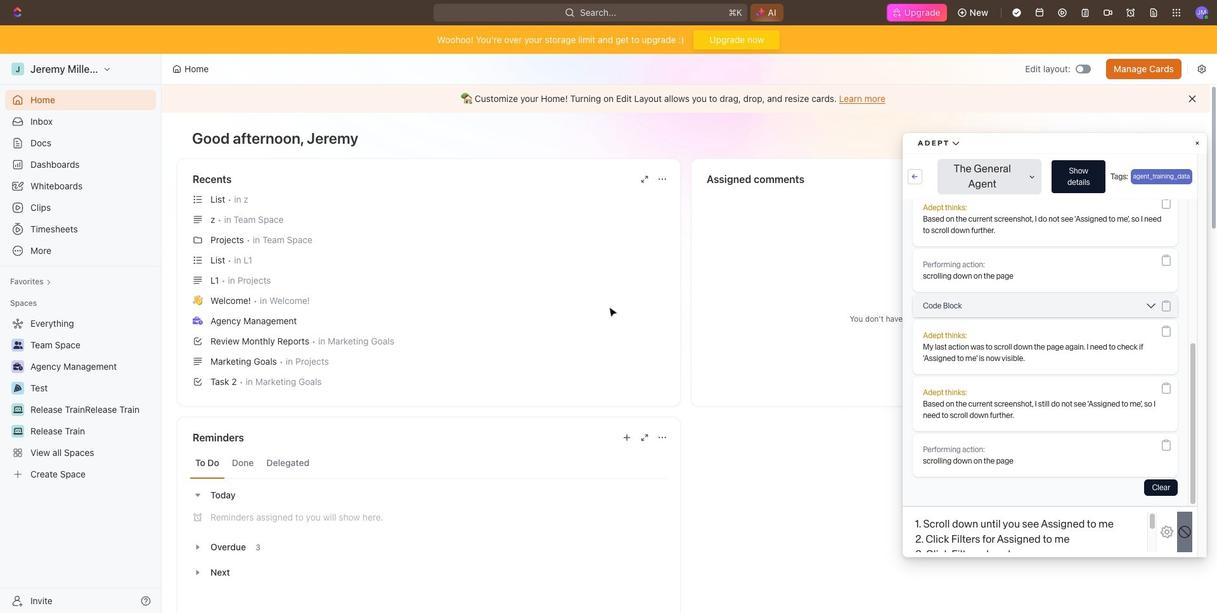 Task type: vqa. For each thing, say whether or not it's contained in the screenshot.
user group image
yes



Task type: describe. For each thing, give the bounding box(es) containing it.
pizza slice image
[[14, 385, 22, 393]]

jeremy miller's workspace, , element
[[11, 63, 24, 75]]

business time image inside sidebar navigation
[[13, 363, 23, 371]]

laptop code image
[[13, 428, 23, 436]]



Task type: locate. For each thing, give the bounding box(es) containing it.
laptop code image
[[13, 406, 23, 414]]

tree
[[5, 314, 156, 485]]

user group image
[[13, 342, 23, 349]]

tree inside sidebar navigation
[[5, 314, 156, 485]]

tab list
[[190, 448, 668, 479]]

alert
[[162, 85, 1211, 113]]

0 vertical spatial business time image
[[193, 317, 203, 325]]

1 vertical spatial business time image
[[13, 363, 23, 371]]

0 horizontal spatial business time image
[[13, 363, 23, 371]]

business time image
[[193, 317, 203, 325], [13, 363, 23, 371]]

sidebar navigation
[[0, 54, 164, 614]]

1 horizontal spatial business time image
[[193, 317, 203, 325]]



